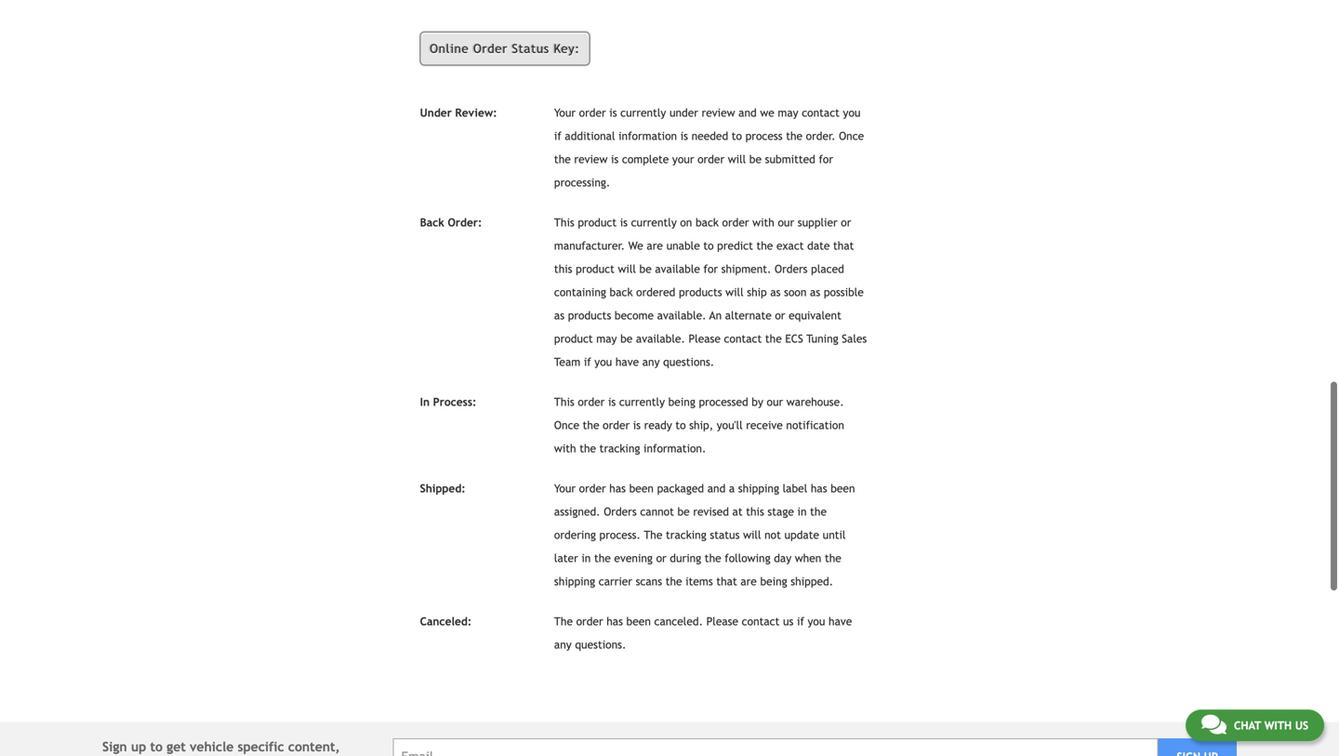 Task type: describe. For each thing, give the bounding box(es) containing it.
review:
[[455, 106, 497, 119]]

tracking inside this order is currently being processed by our warehouse. once the order is ready to ship, you'll receive notification with the tracking information.
[[600, 442, 640, 455]]

contact inside 'the order has been canceled. please contact us if you have any questions.'
[[742, 615, 780, 628]]

sales
[[842, 332, 867, 345]]

the inside your order has been packaged and a shipping label has been assigned. orders cannot be revised at this stage in the ordering process. the tracking status will not update until later in the evening or during the following day when the shipping carrier scans the items that are being shipped.
[[644, 528, 663, 541]]

manufacturer.
[[554, 239, 625, 252]]

shipped:
[[420, 482, 466, 495]]

the down status
[[705, 552, 722, 565]]

until
[[823, 528, 846, 541]]

the right "scans"
[[666, 575, 682, 588]]

0 horizontal spatial as
[[554, 309, 565, 322]]

label
[[783, 482, 808, 495]]

chat with us
[[1234, 719, 1309, 732]]

order down team
[[578, 395, 605, 408]]

available
[[655, 262, 700, 275]]

revised
[[693, 505, 729, 518]]

our inside this product is currently on back order with our supplier or manufacturer. we are unable to predict the exact date that this product will be available for shipment. orders placed containing back ordered products will ship as soon as possible as products become available. an alternate or equivalent product may be available. please contact the ecs tuning sales team if you have any questions.
[[778, 216, 795, 229]]

in process:
[[420, 395, 477, 408]]

with inside this order is currently being processed by our warehouse. once the order is ready to ship, you'll receive notification with the tracking information.
[[554, 442, 576, 455]]

please inside 'the order has been canceled. please contact us if you have any questions.'
[[707, 615, 739, 628]]

any inside 'the order has been canceled. please contact us if you have any questions.'
[[554, 638, 572, 651]]

will left ship
[[726, 286, 744, 299]]

is up additional
[[610, 106, 617, 119]]

status
[[710, 528, 740, 541]]

at
[[733, 505, 743, 518]]

be down become
[[621, 332, 633, 345]]

the up submitted
[[786, 129, 803, 142]]

chat
[[1234, 719, 1262, 732]]

has for your order has been packaged and a shipping label has been assigned. orders cannot be revised at this stage in the ordering process. the tracking status will not update until later in the evening or during the following day when the shipping carrier scans the items that are being shipped.
[[610, 482, 626, 495]]

please inside this product is currently on back order with our supplier or manufacturer. we are unable to predict the exact date that this product will be available for shipment. orders placed containing back ordered products will ship as soon as possible as products become available. an alternate or equivalent product may be available. please contact the ecs tuning sales team if you have any questions.
[[689, 332, 721, 345]]

sign up to get vehicle specific content,
[[102, 740, 340, 756]]

evening
[[614, 552, 653, 565]]

information
[[619, 129, 677, 142]]

will down the we
[[618, 262, 636, 275]]

packaged
[[657, 482, 704, 495]]

0 vertical spatial available.
[[657, 309, 707, 322]]

shipped.
[[791, 575, 834, 588]]

following
[[725, 552, 771, 565]]

under review:
[[420, 106, 497, 119]]

questions. inside 'the order has been canceled. please contact us if you have any questions.'
[[575, 638, 626, 651]]

items
[[686, 575, 713, 588]]

predict
[[717, 239, 753, 252]]

sign
[[102, 740, 127, 755]]

back
[[420, 216, 445, 229]]

placed
[[811, 262, 845, 275]]

soon
[[784, 286, 807, 299]]

for inside this product is currently on back order with our supplier or manufacturer. we are unable to predict the exact date that this product will be available for shipment. orders placed containing back ordered products will ship as soon as possible as products become available. an alternate or equivalent product may be available. please contact the ecs tuning sales team if you have any questions.
[[704, 262, 718, 275]]

later
[[554, 552, 578, 565]]

key:
[[554, 41, 580, 56]]

any inside this product is currently on back order with our supplier or manufacturer. we are unable to predict the exact date that this product will be available for shipment. orders placed containing back ordered products will ship as soon as possible as products become available. an alternate or equivalent product may be available. please contact the ecs tuning sales team if you have any questions.
[[643, 355, 660, 368]]

when
[[795, 552, 822, 565]]

this inside this product is currently on back order with our supplier or manufacturer. we are unable to predict the exact date that this product will be available for shipment. orders placed containing back ordered products will ship as soon as possible as products become available. an alternate or equivalent product may be available. please contact the ecs tuning sales team if you have any questions.
[[554, 262, 573, 275]]

us
[[1296, 719, 1309, 732]]

if inside this product is currently on back order with our supplier or manufacturer. we are unable to predict the exact date that this product will be available for shipment. orders placed containing back ordered products will ship as soon as possible as products become available. an alternate or equivalent product may be available. please contact the ecs tuning sales team if you have any questions.
[[584, 355, 591, 368]]

containing
[[554, 286, 606, 299]]

for inside "your order is currently under review and we may contact you if additional information is needed to process the order. once the review is complete your order will be submitted for processing."
[[819, 153, 834, 166]]

possible
[[824, 286, 864, 299]]

content,
[[288, 740, 340, 755]]

equivalent
[[789, 309, 842, 322]]

carrier
[[599, 575, 633, 588]]

you inside 'the order has been canceled. please contact us if you have any questions.'
[[808, 615, 826, 628]]

2 horizontal spatial as
[[810, 286, 821, 299]]

may inside this product is currently on back order with our supplier or manufacturer. we are unable to predict the exact date that this product will be available for shipment. orders placed containing back ordered products will ship as soon as possible as products become available. an alternate or equivalent product may be available. please contact the ecs tuning sales team if you have any questions.
[[597, 332, 617, 345]]

we
[[629, 239, 644, 252]]

you'll
[[717, 419, 743, 432]]

order inside your order has been packaged and a shipping label has been assigned. orders cannot be revised at this stage in the ordering process. the tracking status will not update until later in the evening or during the following day when the shipping carrier scans the items that are being shipped.
[[579, 482, 606, 495]]

ready
[[644, 419, 672, 432]]

notification
[[786, 419, 845, 432]]

canceled:
[[420, 615, 472, 628]]

to inside this order is currently being processed by our warehouse. once the order is ready to ship, you'll receive notification with the tracking information.
[[676, 419, 686, 432]]

complete
[[622, 153, 669, 166]]

on
[[680, 216, 692, 229]]

the up processing.
[[554, 153, 571, 166]]

processing.
[[554, 176, 611, 189]]

been for your order has been packaged and a shipping label has been assigned. orders cannot be revised at this stage in the ordering process. the tracking status will not update until later in the evening or during the following day when the shipping carrier scans the items that are being shipped.
[[629, 482, 654, 495]]

1 vertical spatial review
[[574, 153, 608, 166]]

process:
[[433, 395, 477, 408]]

the left the ready
[[583, 419, 600, 432]]

assigned.
[[554, 505, 601, 518]]

the left exact at the right of page
[[757, 239, 773, 252]]

orders inside your order has been packaged and a shipping label has been assigned. orders cannot be revised at this stage in the ordering process. the tracking status will not update until later in the evening or during the following day when the shipping carrier scans the items that are being shipped.
[[604, 505, 637, 518]]

order.
[[806, 129, 836, 142]]

0 horizontal spatial in
[[582, 552, 591, 565]]

0 horizontal spatial back
[[610, 286, 633, 299]]

back order:
[[420, 216, 482, 229]]

supplier
[[798, 216, 838, 229]]

1 vertical spatial or
[[775, 309, 786, 322]]

is down become
[[608, 395, 616, 408]]

specific
[[238, 740, 284, 755]]

team
[[554, 355, 581, 368]]

chat with us link
[[1186, 710, 1325, 741]]

status
[[512, 41, 550, 56]]

order down needed
[[698, 153, 725, 166]]

once inside this order is currently being processed by our warehouse. once the order is ready to ship, you'll receive notification with the tracking information.
[[554, 419, 580, 432]]

update
[[785, 528, 820, 541]]

stage
[[768, 505, 794, 518]]

we
[[760, 106, 775, 119]]

under
[[420, 106, 452, 119]]

the order has been canceled. please contact us if you have any questions.
[[554, 615, 852, 651]]

process
[[746, 129, 783, 142]]

ordered
[[636, 286, 676, 299]]

during
[[670, 552, 702, 565]]

ecs
[[785, 332, 804, 345]]

a
[[729, 482, 735, 495]]

scans
[[636, 575, 662, 588]]

the left ecs
[[766, 332, 782, 345]]

this product is currently on back order with our supplier or manufacturer. we are unable to predict the exact date that this product will be available for shipment. orders placed containing back ordered products will ship as soon as possible as products become available. an alternate or equivalent product may be available. please contact the ecs tuning sales team if you have any questions.
[[554, 216, 867, 368]]

the up assigned.
[[580, 442, 596, 455]]

this for this order is currently being processed by our warehouse. once the order is ready to ship, you'll receive notification with the tracking information.
[[554, 395, 575, 408]]

has right 'label' on the bottom right of the page
[[811, 482, 828, 495]]

or inside your order has been packaged and a shipping label has been assigned. orders cannot be revised at this stage in the ordering process. the tracking status will not update until later in the evening or during the following day when the shipping carrier scans the items that are being shipped.
[[656, 552, 667, 565]]

this for this product is currently on back order with our supplier or manufacturer. we are unable to predict the exact date that this product will be available for shipment. orders placed containing back ordered products will ship as soon as possible as products become available. an alternate or equivalent product may be available. please contact the ecs tuning sales team if you have any questions.
[[554, 216, 575, 229]]

been up until on the bottom of page
[[831, 482, 855, 495]]

with inside this product is currently on back order with our supplier or manufacturer. we are unable to predict the exact date that this product will be available for shipment. orders placed containing back ordered products will ship as soon as possible as products become available. an alternate or equivalent product may be available. please contact the ecs tuning sales team if you have any questions.
[[753, 216, 775, 229]]

receive
[[746, 419, 783, 432]]

will inside your order has been packaged and a shipping label has been assigned. orders cannot be revised at this stage in the ordering process. the tracking status will not update until later in the evening or during the following day when the shipping carrier scans the items that are being shipped.
[[743, 528, 761, 541]]

if inside 'the order has been canceled. please contact us if you have any questions.'
[[797, 615, 805, 628]]

are inside this product is currently on back order with our supplier or manufacturer. we are unable to predict the exact date that this product will be available for shipment. orders placed containing back ordered products will ship as soon as possible as products become available. an alternate or equivalent product may be available. please contact the ecs tuning sales team if you have any questions.
[[647, 239, 663, 252]]

up
[[131, 740, 146, 755]]

0 vertical spatial shipping
[[738, 482, 780, 495]]



Task type: locate. For each thing, give the bounding box(es) containing it.
contact inside this product is currently on back order with our supplier or manufacturer. we are unable to predict the exact date that this product will be available for shipment. orders placed containing back ordered products will ship as soon as possible as products become available. an alternate or equivalent product may be available. please contact the ecs tuning sales team if you have any questions.
[[724, 332, 762, 345]]

with up assigned.
[[554, 442, 576, 455]]

available.
[[657, 309, 707, 322], [636, 332, 685, 345]]

0 vertical spatial please
[[689, 332, 721, 345]]

tuning
[[807, 332, 839, 345]]

is left the ready
[[633, 419, 641, 432]]

being
[[669, 395, 696, 408], [760, 575, 788, 588]]

0 horizontal spatial and
[[708, 482, 726, 495]]

and left a
[[708, 482, 726, 495]]

1 vertical spatial that
[[717, 575, 737, 588]]

contact left us
[[742, 615, 780, 628]]

1 horizontal spatial or
[[775, 309, 786, 322]]

as down the containing
[[554, 309, 565, 322]]

1 horizontal spatial if
[[584, 355, 591, 368]]

1 vertical spatial shipping
[[554, 575, 596, 588]]

currently up the we
[[631, 216, 677, 229]]

been for the order has been canceled. please contact us if you have any questions.
[[627, 615, 651, 628]]

0 vertical spatial orders
[[775, 262, 808, 275]]

unable
[[667, 239, 700, 252]]

0 vertical spatial tracking
[[600, 442, 640, 455]]

available. down become
[[636, 332, 685, 345]]

1 vertical spatial for
[[704, 262, 718, 275]]

processed
[[699, 395, 749, 408]]

0 vertical spatial may
[[778, 106, 799, 119]]

is inside this product is currently on back order with our supplier or manufacturer. we are unable to predict the exact date that this product will be available for shipment. orders placed containing back ordered products will ship as soon as possible as products become available. an alternate or equivalent product may be available. please contact the ecs tuning sales team if you have any questions.
[[620, 216, 628, 229]]

0 vertical spatial in
[[798, 505, 807, 518]]

you right team
[[595, 355, 612, 368]]

may
[[778, 106, 799, 119], [597, 332, 617, 345]]

2 horizontal spatial with
[[1265, 719, 1292, 732]]

ship
[[747, 286, 767, 299]]

this down team
[[554, 395, 575, 408]]

1 horizontal spatial being
[[760, 575, 788, 588]]

not
[[765, 528, 781, 541]]

1 vertical spatial this
[[746, 505, 765, 518]]

is up manufacturer.
[[620, 216, 628, 229]]

to inside this product is currently on back order with our supplier or manufacturer. we are unable to predict the exact date that this product will be available for shipment. orders placed containing back ordered products will ship as soon as possible as products become available. an alternate or equivalent product may be available. please contact the ecs tuning sales team if you have any questions.
[[704, 239, 714, 252]]

1 vertical spatial being
[[760, 575, 788, 588]]

your
[[673, 153, 694, 166]]

1 vertical spatial and
[[708, 482, 726, 495]]

are inside your order has been packaged and a shipping label has been assigned. orders cannot be revised at this stage in the ordering process. the tracking status will not update until later in the evening or during the following day when the shipping carrier scans the items that are being shipped.
[[741, 575, 757, 588]]

0 vertical spatial if
[[554, 129, 562, 142]]

to right up
[[150, 740, 163, 755]]

this
[[554, 262, 573, 275], [746, 505, 765, 518]]

this inside this order is currently being processed by our warehouse. once the order is ready to ship, you'll receive notification with the tracking information.
[[554, 395, 575, 408]]

our right by
[[767, 395, 783, 408]]

0 horizontal spatial once
[[554, 419, 580, 432]]

1 horizontal spatial for
[[819, 153, 834, 166]]

orders up process.
[[604, 505, 637, 518]]

currently inside "your order is currently under review and we may contact you if additional information is needed to process the order. once the review is complete your order will be submitted for processing."
[[621, 106, 666, 119]]

have inside this product is currently on back order with our supplier or manufacturer. we are unable to predict the exact date that this product will be available for shipment. orders placed containing back ordered products will ship as soon as possible as products become available. an alternate or equivalent product may be available. please contact the ecs tuning sales team if you have any questions.
[[616, 355, 639, 368]]

you right we
[[843, 106, 861, 119]]

has inside 'the order has been canceled. please contact us if you have any questions.'
[[607, 615, 623, 628]]

1 vertical spatial in
[[582, 552, 591, 565]]

alternate
[[725, 309, 772, 322]]

tracking
[[600, 442, 640, 455], [666, 528, 707, 541]]

or
[[841, 216, 852, 229], [775, 309, 786, 322], [656, 552, 667, 565]]

you
[[843, 106, 861, 119], [595, 355, 612, 368], [808, 615, 826, 628]]

your for your order is currently under review and we may contact you if additional information is needed to process the order. once the review is complete your order will be submitted for processing.
[[554, 106, 576, 119]]

being inside this order is currently being processed by our warehouse. once the order is ready to ship, you'll receive notification with the tracking information.
[[669, 395, 696, 408]]

2 vertical spatial product
[[554, 332, 593, 345]]

0 vertical spatial you
[[843, 106, 861, 119]]

1 your from the top
[[554, 106, 576, 119]]

2 vertical spatial currently
[[619, 395, 665, 408]]

have down become
[[616, 355, 639, 368]]

review down additional
[[574, 153, 608, 166]]

1 this from the top
[[554, 216, 575, 229]]

is down under
[[681, 129, 688, 142]]

2 vertical spatial with
[[1265, 719, 1292, 732]]

please down an
[[689, 332, 721, 345]]

us
[[783, 615, 794, 628]]

your up additional
[[554, 106, 576, 119]]

0 vertical spatial our
[[778, 216, 795, 229]]

1 horizontal spatial tracking
[[666, 528, 707, 541]]

this inside this product is currently on back order with our supplier or manufacturer. we are unable to predict the exact date that this product will be available for shipment. orders placed containing back ordered products will ship as soon as possible as products become available. an alternate or equivalent product may be available. please contact the ecs tuning sales team if you have any questions.
[[554, 216, 575, 229]]

in right stage
[[798, 505, 807, 518]]

if right us
[[797, 615, 805, 628]]

your up assigned.
[[554, 482, 576, 495]]

as right ship
[[771, 286, 781, 299]]

available. left an
[[657, 309, 707, 322]]

1 horizontal spatial review
[[702, 106, 735, 119]]

ordering
[[554, 528, 596, 541]]

vehicle
[[190, 740, 234, 755]]

1 vertical spatial product
[[576, 262, 615, 275]]

0 vertical spatial your
[[554, 106, 576, 119]]

0 horizontal spatial this
[[554, 262, 573, 275]]

once down team
[[554, 419, 580, 432]]

1 vertical spatial have
[[829, 615, 852, 628]]

our inside this order is currently being processed by our warehouse. once the order is ready to ship, you'll receive notification with the tracking information.
[[767, 395, 783, 408]]

being down day
[[760, 575, 788, 588]]

have inside 'the order has been canceled. please contact us if you have any questions.'
[[829, 615, 852, 628]]

been up cannot
[[629, 482, 654, 495]]

has
[[610, 482, 626, 495], [811, 482, 828, 495], [607, 615, 623, 628]]

warehouse.
[[787, 395, 844, 408]]

you inside this product is currently on back order with our supplier or manufacturer. we are unable to predict the exact date that this product will be available for shipment. orders placed containing back ordered products will ship as soon as possible as products become available. an alternate or equivalent product may be available. please contact the ecs tuning sales team if you have any questions.
[[595, 355, 612, 368]]

under
[[670, 106, 699, 119]]

1 vertical spatial contact
[[724, 332, 762, 345]]

1 horizontal spatial products
[[679, 286, 722, 299]]

the down until on the bottom of page
[[825, 552, 842, 565]]

if right team
[[584, 355, 591, 368]]

2 vertical spatial if
[[797, 615, 805, 628]]

1 vertical spatial questions.
[[575, 638, 626, 651]]

1 vertical spatial available.
[[636, 332, 685, 345]]

your for your order has been packaged and a shipping label has been assigned. orders cannot be revised at this stage in the ordering process. the tracking status will not update until later in the evening or during the following day when the shipping carrier scans the items that are being shipped.
[[554, 482, 576, 495]]

questions.
[[663, 355, 715, 368], [575, 638, 626, 651]]

may right we
[[778, 106, 799, 119]]

submitted
[[765, 153, 816, 166]]

be down the we
[[640, 262, 652, 275]]

an
[[710, 309, 722, 322]]

you inside "your order is currently under review and we may contact you if additional information is needed to process the order. once the review is complete your order will be submitted for processing."
[[843, 106, 861, 119]]

if inside "your order is currently under review and we may contact you if additional information is needed to process the order. once the review is complete your order will be submitted for processing."
[[554, 129, 562, 142]]

order left the ready
[[603, 419, 630, 432]]

has for the order has been canceled. please contact us if you have any questions.
[[607, 615, 623, 628]]

0 vertical spatial questions.
[[663, 355, 715, 368]]

in right "later" at the left bottom of the page
[[582, 552, 591, 565]]

currently for information
[[621, 106, 666, 119]]

product up team
[[554, 332, 593, 345]]

currently inside this product is currently on back order with our supplier or manufacturer. we are unable to predict the exact date that this product will be available for shipment. orders placed containing back ordered products will ship as soon as possible as products become available. an alternate or equivalent product may be available. please contact the ecs tuning sales team if you have any questions.
[[631, 216, 677, 229]]

order inside 'the order has been canceled. please contact us if you have any questions.'
[[576, 615, 603, 628]]

is
[[610, 106, 617, 119], [681, 129, 688, 142], [611, 153, 619, 166], [620, 216, 628, 229], [608, 395, 616, 408], [633, 419, 641, 432]]

contact inside "your order is currently under review and we may contact you if additional information is needed to process the order. once the review is complete your order will be submitted for processing."
[[802, 106, 840, 119]]

currently for are
[[631, 216, 677, 229]]

1 horizontal spatial shipping
[[738, 482, 780, 495]]

order down "carrier" at bottom
[[576, 615, 603, 628]]

0 vertical spatial this
[[554, 262, 573, 275]]

order up predict
[[722, 216, 749, 229]]

questions. down "carrier" at bottom
[[575, 638, 626, 651]]

orders
[[775, 262, 808, 275], [604, 505, 637, 518]]

been
[[629, 482, 654, 495], [831, 482, 855, 495], [627, 615, 651, 628]]

2 this from the top
[[554, 395, 575, 408]]

ship,
[[690, 419, 714, 432]]

for right available
[[704, 262, 718, 275]]

the up until on the bottom of page
[[810, 505, 827, 518]]

products down the containing
[[568, 309, 611, 322]]

are
[[647, 239, 663, 252], [741, 575, 757, 588]]

your order has been packaged and a shipping label has been assigned. orders cannot be revised at this stage in the ordering process. the tracking status will not update until later in the evening or during the following day when the shipping carrier scans the items that are being shipped.
[[554, 482, 855, 588]]

date
[[808, 239, 830, 252]]

your inside "your order is currently under review and we may contact you if additional information is needed to process the order. once the review is complete your order will be submitted for processing."
[[554, 106, 576, 119]]

0 horizontal spatial any
[[554, 638, 572, 651]]

be
[[750, 153, 762, 166], [640, 262, 652, 275], [621, 332, 633, 345], [678, 505, 690, 518]]

1 horizontal spatial are
[[741, 575, 757, 588]]

and
[[739, 106, 757, 119], [708, 482, 726, 495]]

currently for ready
[[619, 395, 665, 408]]

if
[[554, 129, 562, 142], [584, 355, 591, 368], [797, 615, 805, 628]]

needed
[[692, 129, 729, 142]]

and inside your order has been packaged and a shipping label has been assigned. orders cannot be revised at this stage in the ordering process. the tracking status will not update until later in the evening or during the following day when the shipping carrier scans the items that are being shipped.
[[708, 482, 726, 495]]

0 horizontal spatial questions.
[[575, 638, 626, 651]]

are down following
[[741, 575, 757, 588]]

0 vertical spatial the
[[644, 528, 663, 541]]

1 horizontal spatial the
[[644, 528, 663, 541]]

product up manufacturer.
[[578, 216, 617, 229]]

once right order.
[[839, 129, 864, 142]]

is left complete
[[611, 153, 619, 166]]

as right soon
[[810, 286, 821, 299]]

order
[[474, 41, 508, 56]]

1 horizontal spatial as
[[771, 286, 781, 299]]

any
[[643, 355, 660, 368], [554, 638, 572, 651]]

information.
[[644, 442, 706, 455]]

the down cannot
[[644, 528, 663, 541]]

0 vertical spatial have
[[616, 355, 639, 368]]

comments image
[[1202, 714, 1227, 736]]

0 vertical spatial once
[[839, 129, 864, 142]]

order up additional
[[579, 106, 606, 119]]

1 vertical spatial with
[[554, 442, 576, 455]]

any down "later" at the left bottom of the page
[[554, 638, 572, 651]]

0 vertical spatial being
[[669, 395, 696, 408]]

the up "carrier" at bottom
[[594, 552, 611, 565]]

0 vertical spatial any
[[643, 355, 660, 368]]

will
[[728, 153, 746, 166], [618, 262, 636, 275], [726, 286, 744, 299], [743, 528, 761, 541]]

be inside "your order is currently under review and we may contact you if additional information is needed to process the order. once the review is complete your order will be submitted for processing."
[[750, 153, 762, 166]]

currently
[[621, 106, 666, 119], [631, 216, 677, 229], [619, 395, 665, 408]]

this right the 'at' at the bottom right of the page
[[746, 505, 765, 518]]

any down become
[[643, 355, 660, 368]]

will down needed
[[728, 153, 746, 166]]

products
[[679, 286, 722, 299], [568, 309, 611, 322]]

1 horizontal spatial that
[[834, 239, 854, 252]]

this
[[554, 216, 575, 229], [554, 395, 575, 408]]

0 horizontal spatial review
[[574, 153, 608, 166]]

product down manufacturer.
[[576, 262, 615, 275]]

for down order.
[[819, 153, 834, 166]]

product
[[578, 216, 617, 229], [576, 262, 615, 275], [554, 332, 593, 345]]

canceled.
[[654, 615, 703, 628]]

process.
[[600, 528, 641, 541]]

once
[[839, 129, 864, 142], [554, 419, 580, 432]]

0 vertical spatial and
[[739, 106, 757, 119]]

in
[[420, 395, 430, 408]]

0 vertical spatial that
[[834, 239, 854, 252]]

0 horizontal spatial orders
[[604, 505, 637, 518]]

1 horizontal spatial and
[[739, 106, 757, 119]]

with up predict
[[753, 216, 775, 229]]

0 horizontal spatial or
[[656, 552, 667, 565]]

0 horizontal spatial tracking
[[600, 442, 640, 455]]

1 horizontal spatial you
[[808, 615, 826, 628]]

shipping right a
[[738, 482, 780, 495]]

order up assigned.
[[579, 482, 606, 495]]

to right needed
[[732, 129, 742, 142]]

0 horizontal spatial products
[[568, 309, 611, 322]]

get
[[167, 740, 186, 755]]

0 horizontal spatial shipping
[[554, 575, 596, 588]]

orders down exact at the right of page
[[775, 262, 808, 275]]

your inside your order has been packaged and a shipping label has been assigned. orders cannot be revised at this stage in the ordering process. the tracking status will not update until later in the evening or during the following day when the shipping carrier scans the items that are being shipped.
[[554, 482, 576, 495]]

that
[[834, 239, 854, 252], [717, 575, 737, 588]]

0 vertical spatial currently
[[621, 106, 666, 119]]

2 horizontal spatial or
[[841, 216, 852, 229]]

2 horizontal spatial if
[[797, 615, 805, 628]]

2 vertical spatial you
[[808, 615, 826, 628]]

to inside sign up to get vehicle specific content,
[[150, 740, 163, 755]]

0 vertical spatial product
[[578, 216, 617, 229]]

products up an
[[679, 286, 722, 299]]

1 horizontal spatial with
[[753, 216, 775, 229]]

be inside your order has been packaged and a shipping label has been assigned. orders cannot be revised at this stage in the ordering process. the tracking status will not update until later in the evening or during the following day when the shipping carrier scans the items that are being shipped.
[[678, 505, 690, 518]]

will inside "your order is currently under review and we may contact you if additional information is needed to process the order. once the review is complete your order will be submitted for processing."
[[728, 153, 746, 166]]

1 vertical spatial tracking
[[666, 528, 707, 541]]

review
[[702, 106, 735, 119], [574, 153, 608, 166]]

to right unable
[[704, 239, 714, 252]]

online order status key:
[[430, 41, 580, 56]]

day
[[774, 552, 792, 565]]

0 vertical spatial with
[[753, 216, 775, 229]]

questions. inside this product is currently on back order with our supplier or manufacturer. we are unable to predict the exact date that this product will be available for shipment. orders placed containing back ordered products will ship as soon as possible as products become available. an alternate or equivalent product may be available. please contact the ecs tuning sales team if you have any questions.
[[663, 355, 715, 368]]

that inside this product is currently on back order with our supplier or manufacturer. we are unable to predict the exact date that this product will be available for shipment. orders placed containing back ordered products will ship as soon as possible as products become available. an alternate or equivalent product may be available. please contact the ecs tuning sales team if you have any questions.
[[834, 239, 854, 252]]

order inside this product is currently on back order with our supplier or manufacturer. we are unable to predict the exact date that this product will be available for shipment. orders placed containing back ordered products will ship as soon as possible as products become available. an alternate or equivalent product may be available. please contact the ecs tuning sales team if you have any questions.
[[722, 216, 749, 229]]

1 horizontal spatial this
[[746, 505, 765, 518]]

will left not
[[743, 528, 761, 541]]

are right the we
[[647, 239, 663, 252]]

online
[[430, 41, 469, 56]]

contact up order.
[[802, 106, 840, 119]]

order:
[[448, 216, 482, 229]]

the inside 'the order has been canceled. please contact us if you have any questions.'
[[554, 615, 573, 628]]

2 vertical spatial or
[[656, 552, 667, 565]]

1 vertical spatial this
[[554, 395, 575, 408]]

or up ecs
[[775, 309, 786, 322]]

1 vertical spatial products
[[568, 309, 611, 322]]

currently inside this order is currently being processed by our warehouse. once the order is ready to ship, you'll receive notification with the tracking information.
[[619, 395, 665, 408]]

tracking inside your order has been packaged and a shipping label has been assigned. orders cannot be revised at this stage in the ordering process. the tracking status will not update until later in the evening or during the following day when the shipping carrier scans the items that are being shipped.
[[666, 528, 707, 541]]

with left us
[[1265, 719, 1292, 732]]

be down packaged
[[678, 505, 690, 518]]

this up manufacturer.
[[554, 216, 575, 229]]

2 vertical spatial contact
[[742, 615, 780, 628]]

this inside your order has been packaged and a shipping label has been assigned. orders cannot be revised at this stage in the ordering process. the tracking status will not update until later in the evening or during the following day when the shipping carrier scans the items that are being shipped.
[[746, 505, 765, 518]]

2 horizontal spatial you
[[843, 106, 861, 119]]

been inside 'the order has been canceled. please contact us if you have any questions.'
[[627, 615, 651, 628]]

0 horizontal spatial the
[[554, 615, 573, 628]]

back right on
[[696, 216, 719, 229]]

1 horizontal spatial back
[[696, 216, 719, 229]]

or left during
[[656, 552, 667, 565]]

currently up information
[[621, 106, 666, 119]]

1 vertical spatial any
[[554, 638, 572, 651]]

if left additional
[[554, 129, 562, 142]]

been left canceled.
[[627, 615, 651, 628]]

may down become
[[597, 332, 617, 345]]

Email email field
[[393, 739, 1158, 756]]

0 vertical spatial review
[[702, 106, 735, 119]]

1 horizontal spatial have
[[829, 615, 852, 628]]

that inside your order has been packaged and a shipping label has been assigned. orders cannot be revised at this stage in the ordering process. the tracking status will not update until later in the evening or during the following day when the shipping carrier scans the items that are being shipped.
[[717, 575, 737, 588]]

shipment.
[[722, 262, 772, 275]]

1 vertical spatial the
[[554, 615, 573, 628]]

once inside "your order is currently under review and we may contact you if additional information is needed to process the order. once the review is complete your order will be submitted for processing."
[[839, 129, 864, 142]]

for
[[819, 153, 834, 166], [704, 262, 718, 275]]

that right date
[[834, 239, 854, 252]]

the down "later" at the left bottom of the page
[[554, 615, 573, 628]]

tracking left the information.
[[600, 442, 640, 455]]

please right canceled.
[[707, 615, 739, 628]]

order
[[579, 106, 606, 119], [698, 153, 725, 166], [722, 216, 749, 229], [578, 395, 605, 408], [603, 419, 630, 432], [579, 482, 606, 495], [576, 615, 603, 628]]

0 horizontal spatial that
[[717, 575, 737, 588]]

0 vertical spatial back
[[696, 216, 719, 229]]

your
[[554, 106, 576, 119], [554, 482, 576, 495]]

being inside your order has been packaged and a shipping label has been assigned. orders cannot be revised at this stage in the ordering process. the tracking status will not update until later in the evening or during the following day when the shipping carrier scans the items that are being shipped.
[[760, 575, 788, 588]]

in
[[798, 505, 807, 518], [582, 552, 591, 565]]

by
[[752, 395, 764, 408]]

exact
[[777, 239, 804, 252]]

your order is currently under review and we may contact you if additional information is needed to process the order. once the review is complete your order will be submitted for processing.
[[554, 106, 864, 189]]

back
[[696, 216, 719, 229], [610, 286, 633, 299]]

1 horizontal spatial once
[[839, 129, 864, 142]]

1 horizontal spatial any
[[643, 355, 660, 368]]

0 vertical spatial this
[[554, 216, 575, 229]]

our up exact at the right of page
[[778, 216, 795, 229]]

2 your from the top
[[554, 482, 576, 495]]

this order is currently being processed by our warehouse. once the order is ready to ship, you'll receive notification with the tracking information.
[[554, 395, 845, 455]]

0 horizontal spatial being
[[669, 395, 696, 408]]

become
[[615, 309, 654, 322]]

may inside "your order is currently under review and we may contact you if additional information is needed to process the order. once the review is complete your order will be submitted for processing."
[[778, 106, 799, 119]]

the
[[644, 528, 663, 541], [554, 615, 573, 628]]

that right the items
[[717, 575, 737, 588]]

0 vertical spatial are
[[647, 239, 663, 252]]

additional
[[565, 129, 615, 142]]

1 horizontal spatial in
[[798, 505, 807, 518]]

orders inside this product is currently on back order with our supplier or manufacturer. we are unable to predict the exact date that this product will be available for shipment. orders placed containing back ordered products will ship as soon as possible as products become available. an alternate or equivalent product may be available. please contact the ecs tuning sales team if you have any questions.
[[775, 262, 808, 275]]

with
[[753, 216, 775, 229], [554, 442, 576, 455], [1265, 719, 1292, 732]]

0 vertical spatial products
[[679, 286, 722, 299]]

0 vertical spatial contact
[[802, 106, 840, 119]]

to inside "your order is currently under review and we may contact you if additional information is needed to process the order. once the review is complete your order will be submitted for processing."
[[732, 129, 742, 142]]

1 vertical spatial currently
[[631, 216, 677, 229]]

shipping down "later" at the left bottom of the page
[[554, 575, 596, 588]]

or right the supplier
[[841, 216, 852, 229]]

cannot
[[640, 505, 674, 518]]

1 horizontal spatial questions.
[[663, 355, 715, 368]]

has up process.
[[610, 482, 626, 495]]

you right us
[[808, 615, 826, 628]]

1 horizontal spatial orders
[[775, 262, 808, 275]]

1 vertical spatial back
[[610, 286, 633, 299]]

1 vertical spatial please
[[707, 615, 739, 628]]

being up ship,
[[669, 395, 696, 408]]

and left we
[[739, 106, 757, 119]]

to left ship,
[[676, 419, 686, 432]]

and inside "your order is currently under review and we may contact you if additional information is needed to process the order. once the review is complete your order will be submitted for processing."
[[739, 106, 757, 119]]



Task type: vqa. For each thing, say whether or not it's contained in the screenshot.
"we've"
no



